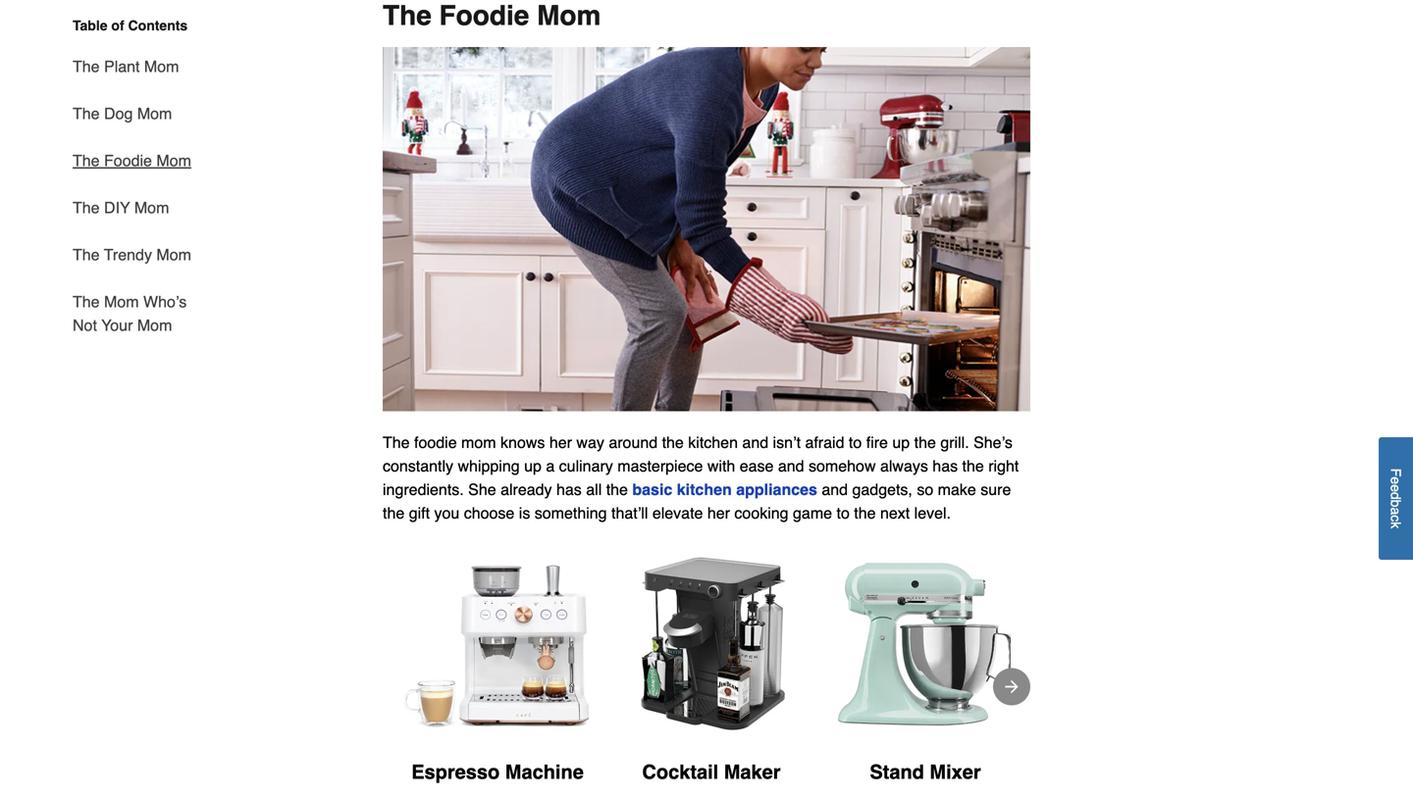 Task type: vqa. For each thing, say whether or not it's contained in the screenshot.
She's
yes



Task type: locate. For each thing, give the bounding box(es) containing it.
1 horizontal spatial a
[[1388, 508, 1404, 515]]

the foodie mom
[[383, 0, 601, 31], [73, 152, 191, 170]]

the foodie mom knows her way around the kitchen and isn't afraid to fire up the grill. she's constantly whipping up a culinary masterpiece with ease and somehow always has the right ingredients. she already has all the
[[383, 434, 1019, 499]]

not
[[73, 317, 97, 335]]

plant
[[104, 57, 140, 76]]

1 e from the top
[[1388, 477, 1404, 485]]

a inside the foodie mom knows her way around the kitchen and isn't afraid to fire up the grill. she's constantly whipping up a culinary masterpiece with ease and somehow always has the right ingredients. she already has all the
[[546, 458, 555, 476]]

choose
[[464, 505, 515, 523]]

and down isn't
[[778, 458, 804, 476]]

has
[[933, 458, 958, 476], [557, 481, 582, 499]]

and
[[742, 434, 769, 452], [778, 458, 804, 476], [822, 481, 848, 499]]

culinary
[[559, 458, 613, 476]]

the dog mom
[[73, 105, 172, 123]]

f e e d b a c k
[[1388, 469, 1404, 529]]

0 vertical spatial and
[[742, 434, 769, 452]]

0 vertical spatial up
[[893, 434, 910, 452]]

0 horizontal spatial the foodie mom
[[73, 152, 191, 170]]

the mom who's not your mom
[[73, 293, 187, 335]]

f e e d b a c k button
[[1379, 438, 1413, 560]]

afraid
[[805, 434, 845, 452]]

to inside the foodie mom knows her way around the kitchen and isn't afraid to fire up the grill. she's constantly whipping up a culinary masterpiece with ease and somehow always has the right ingredients. she already has all the
[[849, 434, 862, 452]]

her left way
[[549, 434, 572, 452]]

arrow right image
[[1002, 678, 1022, 697]]

kitchen down "with"
[[677, 481, 732, 499]]

appliances
[[736, 481, 817, 499]]

1 horizontal spatial and
[[778, 458, 804, 476]]

1 vertical spatial and
[[778, 458, 804, 476]]

isn't
[[773, 434, 801, 452]]

cocktail maker
[[642, 762, 781, 784]]

mixer
[[930, 762, 981, 784]]

and inside and gadgets, so make sure the gift you choose is something that'll elevate her cooking game to the next level.
[[822, 481, 848, 499]]

way
[[577, 434, 604, 452]]

table of contents
[[73, 18, 188, 33]]

up up always
[[893, 434, 910, 452]]

d
[[1388, 492, 1404, 500]]

1 vertical spatial her
[[708, 505, 730, 523]]

1 vertical spatial foodie
[[104, 152, 152, 170]]

cocktail
[[642, 762, 719, 784]]

1 vertical spatial to
[[837, 505, 850, 523]]

basic kitchen appliances
[[628, 481, 822, 499]]

all
[[586, 481, 602, 499]]

her inside and gadgets, so make sure the gift you choose is something that'll elevate her cooking game to the next level.
[[708, 505, 730, 523]]

e up the b
[[1388, 485, 1404, 492]]

kitchen
[[688, 434, 738, 452], [677, 481, 732, 499]]

0 vertical spatial a
[[546, 458, 555, 476]]

foodie
[[414, 434, 457, 452]]

up up already
[[524, 458, 542, 476]]

0 horizontal spatial foodie
[[104, 152, 152, 170]]

to right game
[[837, 505, 850, 523]]

foodie inside 'link'
[[104, 152, 152, 170]]

e
[[1388, 477, 1404, 485], [1388, 485, 1404, 492]]

kitchen up "with"
[[688, 434, 738, 452]]

and down somehow
[[822, 481, 848, 499]]

f
[[1388, 469, 1404, 477]]

0 vertical spatial the foodie mom
[[383, 0, 601, 31]]

the inside "link"
[[73, 246, 100, 264]]

her down basic kitchen appliances
[[708, 505, 730, 523]]

foodie
[[439, 0, 529, 31], [104, 152, 152, 170]]

her inside the foodie mom knows her way around the kitchen and isn't afraid to fire up the grill. she's constantly whipping up a culinary masterpiece with ease and somehow always has the right ingredients. she already has all the
[[549, 434, 572, 452]]

kitchen inside the foodie mom knows her way around the kitchen and isn't afraid to fire up the grill. she's constantly whipping up a culinary masterpiece with ease and somehow always has the right ingredients. she already has all the
[[688, 434, 738, 452]]

make
[[938, 481, 976, 499]]

gadgets,
[[852, 481, 913, 499]]

1 horizontal spatial her
[[708, 505, 730, 523]]

right
[[989, 458, 1019, 476]]

0 vertical spatial to
[[849, 434, 862, 452]]

your
[[101, 317, 133, 335]]

a
[[546, 458, 555, 476], [1388, 508, 1404, 515]]

stand
[[870, 762, 924, 784]]

0 horizontal spatial a
[[546, 458, 555, 476]]

a up already
[[546, 458, 555, 476]]

has up something
[[557, 481, 582, 499]]

2 horizontal spatial and
[[822, 481, 848, 499]]

1 horizontal spatial foodie
[[439, 0, 529, 31]]

0 vertical spatial kitchen
[[688, 434, 738, 452]]

1 horizontal spatial the foodie mom
[[383, 0, 601, 31]]

mom
[[537, 0, 601, 31], [144, 57, 179, 76], [137, 105, 172, 123], [156, 152, 191, 170], [134, 199, 169, 217], [156, 246, 191, 264], [104, 293, 139, 311], [137, 317, 172, 335]]

the
[[662, 434, 684, 452], [914, 434, 936, 452], [962, 458, 984, 476], [606, 481, 628, 499], [383, 505, 405, 523], [854, 505, 876, 523]]

level.
[[914, 505, 951, 523]]

0 vertical spatial her
[[549, 434, 572, 452]]

0 horizontal spatial her
[[549, 434, 572, 452]]

0 vertical spatial has
[[933, 458, 958, 476]]

1 vertical spatial a
[[1388, 508, 1404, 515]]

a up the k
[[1388, 508, 1404, 515]]

the inside "link"
[[73, 57, 100, 76]]

2 e from the top
[[1388, 485, 1404, 492]]

the up masterpiece
[[662, 434, 684, 452]]

0 horizontal spatial has
[[557, 481, 582, 499]]

1 vertical spatial the foodie mom
[[73, 152, 191, 170]]

up
[[893, 434, 910, 452], [524, 458, 542, 476]]

the
[[383, 0, 432, 31], [73, 57, 100, 76], [73, 105, 100, 123], [73, 152, 100, 170], [73, 199, 100, 217], [73, 246, 100, 264], [73, 293, 100, 311], [383, 434, 410, 452]]

has down grill.
[[933, 458, 958, 476]]

the right all
[[606, 481, 628, 499]]

1 vertical spatial up
[[524, 458, 542, 476]]

mom inside "link"
[[144, 57, 179, 76]]

the for the foodie mom 'link'
[[73, 152, 100, 170]]

2 vertical spatial and
[[822, 481, 848, 499]]

0 horizontal spatial up
[[524, 458, 542, 476]]

dog
[[104, 105, 133, 123]]

grill.
[[941, 434, 969, 452]]

the inside the mom who's not your mom
[[73, 293, 100, 311]]

of
[[111, 18, 124, 33]]

to left fire
[[849, 434, 862, 452]]

and up ease
[[742, 434, 769, 452]]

e up 'd'
[[1388, 477, 1404, 485]]

woman putting a batch of chistmas cookies in the oven. image
[[383, 47, 1031, 412]]

and gadgets, so make sure the gift you choose is something that'll elevate her cooking game to the next level.
[[383, 481, 1011, 523]]

the inside the foodie mom knows her way around the kitchen and isn't afraid to fire up the grill. she's constantly whipping up a culinary masterpiece with ease and somehow always has the right ingredients. she already has all the
[[383, 434, 410, 452]]

ingredients.
[[383, 481, 464, 499]]

the inside 'link'
[[73, 152, 100, 170]]

knows
[[501, 434, 545, 452]]

a white espresso machine. image
[[402, 549, 593, 740]]

the diy mom link
[[73, 185, 169, 232]]

her
[[549, 434, 572, 452], [708, 505, 730, 523]]

elevate
[[653, 505, 703, 523]]

to
[[849, 434, 862, 452], [837, 505, 850, 523]]

the for the plant mom "link" at the top left of the page
[[73, 57, 100, 76]]

the left gift
[[383, 505, 405, 523]]

whipping
[[458, 458, 520, 476]]



Task type: describe. For each thing, give the bounding box(es) containing it.
with
[[708, 458, 735, 476]]

the diy mom
[[73, 199, 169, 217]]

the up "make"
[[962, 458, 984, 476]]

an appliance that can make custom cocktails. image
[[616, 549, 807, 740]]

the plant mom link
[[73, 43, 179, 90]]

basic
[[632, 481, 673, 499]]

you
[[434, 505, 460, 523]]

she
[[468, 481, 496, 499]]

table of contents element
[[57, 16, 204, 338]]

1 horizontal spatial up
[[893, 434, 910, 452]]

basic kitchen appliances link
[[628, 481, 822, 499]]

masterpiece
[[618, 458, 703, 476]]

ease
[[740, 458, 774, 476]]

mom
[[461, 434, 496, 452]]

the down gadgets, in the bottom of the page
[[854, 505, 876, 523]]

mom inside "link"
[[156, 246, 191, 264]]

0 vertical spatial foodie
[[439, 0, 529, 31]]

b
[[1388, 500, 1404, 508]]

the for the dog mom link
[[73, 105, 100, 123]]

that'll
[[611, 505, 648, 523]]

already
[[501, 481, 552, 499]]

somehow
[[809, 458, 876, 476]]

the plant mom
[[73, 57, 179, 76]]

c
[[1388, 515, 1404, 522]]

1 vertical spatial kitchen
[[677, 481, 732, 499]]

next
[[880, 505, 910, 523]]

is
[[519, 505, 530, 523]]

fire
[[866, 434, 888, 452]]

the for the mom who's not your mom link at top
[[73, 293, 100, 311]]

0 horizontal spatial and
[[742, 434, 769, 452]]

who's
[[143, 293, 187, 311]]

1 horizontal spatial has
[[933, 458, 958, 476]]

cooking
[[735, 505, 789, 523]]

she's
[[974, 434, 1013, 452]]

so
[[917, 481, 934, 499]]

to inside and gadgets, so make sure the gift you choose is something that'll elevate her cooking game to the next level.
[[837, 505, 850, 523]]

contents
[[128, 18, 188, 33]]

constantly
[[383, 458, 453, 476]]

the trendy mom link
[[73, 232, 191, 279]]

teal blue kitchenaid stand mixer. image
[[830, 549, 1021, 740]]

mom inside 'link'
[[156, 152, 191, 170]]

espresso machine
[[411, 762, 584, 784]]

machine
[[505, 762, 584, 784]]

maker
[[724, 762, 781, 784]]

trendy
[[104, 246, 152, 264]]

gift
[[409, 505, 430, 523]]

the for the diy mom link on the top left
[[73, 199, 100, 217]]

stand mixer
[[870, 762, 981, 784]]

k
[[1388, 522, 1404, 529]]

the foodie mom link
[[73, 137, 191, 185]]

always
[[880, 458, 928, 476]]

espresso
[[411, 762, 500, 784]]

the mom who's not your mom link
[[73, 279, 204, 338]]

table
[[73, 18, 108, 33]]

the dog mom link
[[73, 90, 172, 137]]

game
[[793, 505, 832, 523]]

sure
[[981, 481, 1011, 499]]

the for the trendy mom "link"
[[73, 246, 100, 264]]

1 vertical spatial has
[[557, 481, 582, 499]]

the left grill.
[[914, 434, 936, 452]]

the trendy mom
[[73, 246, 191, 264]]

a inside button
[[1388, 508, 1404, 515]]

the foodie mom inside table of contents element
[[73, 152, 191, 170]]

diy
[[104, 199, 130, 217]]

around
[[609, 434, 658, 452]]

something
[[535, 505, 607, 523]]



